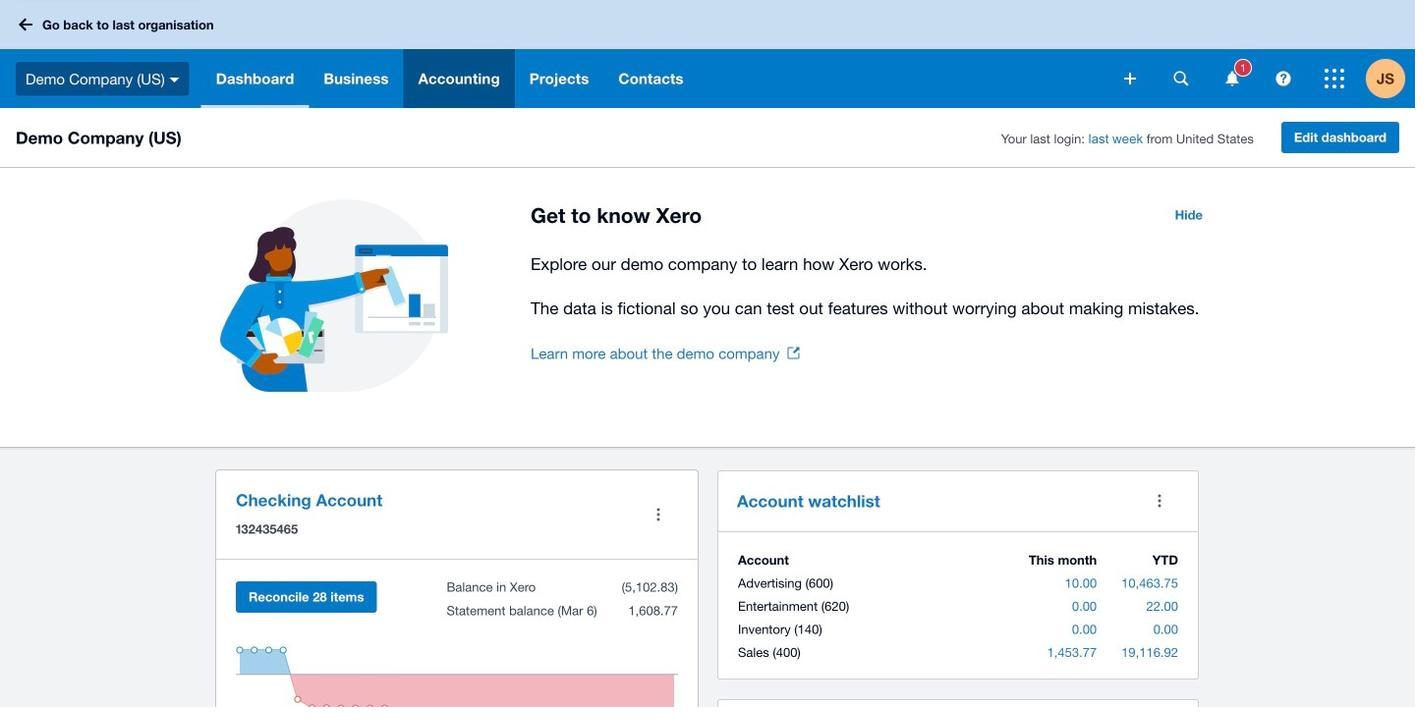 Task type: vqa. For each thing, say whether or not it's contained in the screenshot.
svg image to the right
yes



Task type: locate. For each thing, give the bounding box(es) containing it.
1 horizontal spatial svg image
[[1174, 71, 1189, 86]]

banner
[[0, 0, 1416, 108]]

svg image
[[19, 18, 32, 31], [1226, 71, 1239, 86], [1277, 71, 1291, 86], [170, 77, 180, 82]]

svg image
[[1325, 69, 1345, 88], [1174, 71, 1189, 86], [1125, 73, 1137, 85]]

intro banner body element
[[531, 251, 1215, 322]]



Task type: describe. For each thing, give the bounding box(es) containing it.
0 horizontal spatial svg image
[[1125, 73, 1137, 85]]

2 horizontal spatial svg image
[[1325, 69, 1345, 88]]

manage menu toggle image
[[639, 496, 678, 535]]



